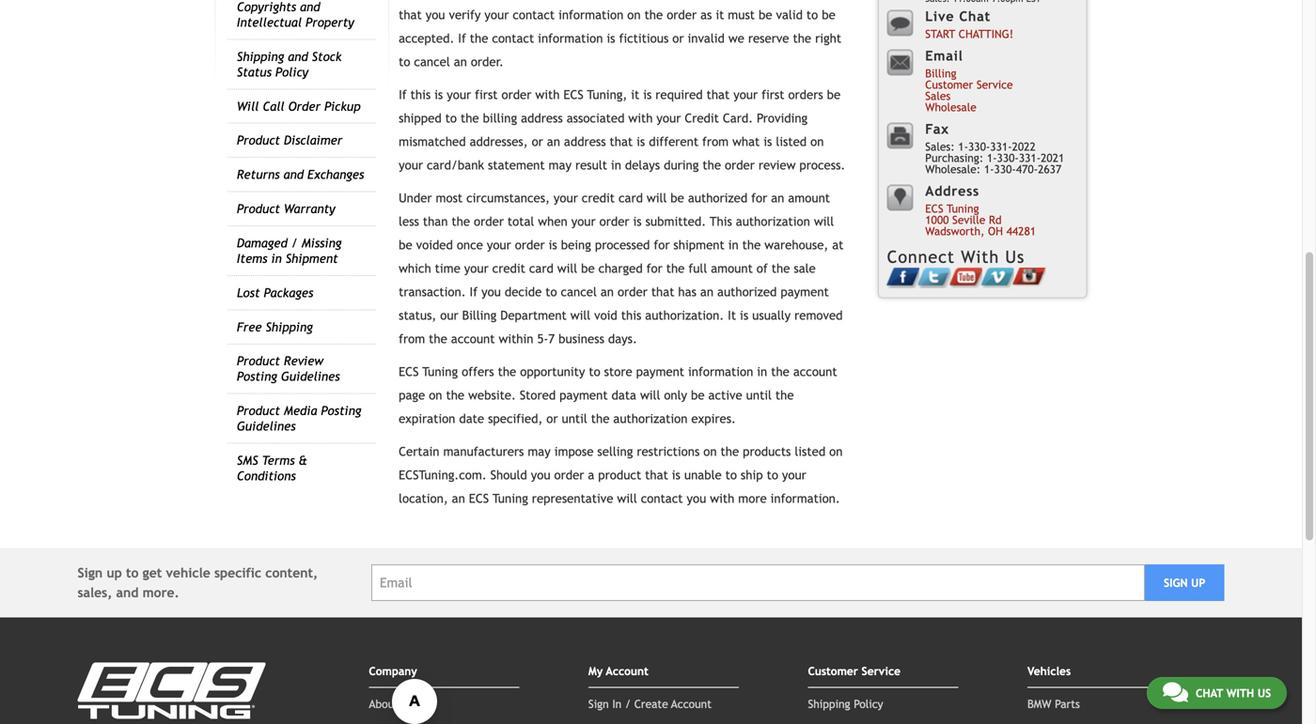 Task type: describe. For each thing, give the bounding box(es) containing it.
at
[[832, 238, 844, 253]]

damaged / missing items in shipment link
[[237, 236, 342, 266]]

be up submitted.
[[671, 191, 684, 206]]

specific
[[214, 566, 261, 581]]

sign in / create account link
[[588, 698, 712, 711]]

account inside under most circumstances, your credit card will be authorized for an amount less than the order total when your order is submitted. this authorization will be voided once your order is being processed for shipment in the warehouse, at which time your credit card will be charged for the full amount of the sale transaction. if you decide to cancel an order that has an authorized payment status, our billing department will void this authorization. it is usually removed from the account within 5-7 business days.
[[451, 332, 495, 347]]

chatting!
[[959, 27, 1014, 40]]

copyrights and intellectual property
[[237, 0, 354, 30]]

1 vertical spatial you
[[531, 468, 550, 483]]

1 vertical spatial payment
[[636, 365, 684, 379]]

with
[[961, 247, 999, 267]]

product for product disclaimer
[[237, 133, 280, 148]]

live
[[925, 8, 954, 24]]

cancel
[[561, 285, 597, 300]]

in inside damaged / missing items in shipment
[[271, 251, 282, 266]]

this
[[710, 214, 732, 229]]

ecs inside ecs tuning offers the opportunity to store payment information in the account page on the website. stored payment data will only be active until the expiration date specified, or until the authorization expires.
[[399, 365, 419, 379]]

2021
[[1041, 151, 1064, 164]]

disclaimer
[[284, 133, 342, 148]]

addresses,
[[470, 135, 528, 149]]

free shipping
[[237, 320, 313, 334]]

may inside if this is your first order with ecs tuning, it is required that your first orders be shipped to the billing address associated with your credit card. providing mismatched addresses, or an address that is different from what is listed on your card/bank statement may result in delays during the order review process.
[[549, 158, 572, 173]]

certain
[[399, 445, 439, 459]]

providing
[[757, 111, 808, 126]]

1- left "2022"
[[987, 151, 997, 164]]

being
[[561, 238, 591, 253]]

customer service link
[[925, 78, 1013, 91]]

removed
[[794, 308, 843, 323]]

bmw
[[1027, 698, 1051, 711]]

your up when
[[554, 191, 578, 206]]

product warranty
[[237, 202, 335, 216]]

than
[[423, 214, 448, 229]]

your inside certain manufacturers may impose selling restrictions on the products listed on ecstuning.com. should you order a product that is unable to ship to your location, an ecs tuning representative will contact you with more information.
[[782, 468, 806, 483]]

your up different
[[657, 111, 681, 126]]

my
[[588, 665, 603, 678]]

authorization inside under most circumstances, your credit card will be authorized for an amount less than the order total when your order is submitted. this authorization will be voided once your order is being processed for shipment in the warehouse, at which time your credit card will be charged for the full amount of the sale transaction. if you decide to cancel an order that has an authorized payment status, our billing department will void this authorization. it is usually removed from the account within 5-7 business days.
[[736, 214, 810, 229]]

status,
[[399, 308, 436, 323]]

our
[[440, 308, 458, 323]]

your up mismatched
[[447, 88, 471, 102]]

that up credit
[[707, 88, 730, 102]]

manufacturers
[[443, 445, 524, 459]]

sales:
[[925, 140, 955, 153]]

order
[[288, 99, 321, 114]]

order down what
[[725, 158, 755, 173]]

bmw parts
[[1027, 698, 1080, 711]]

start
[[925, 27, 955, 40]]

of
[[757, 261, 768, 276]]

sign up
[[1164, 577, 1205, 590]]

will up at in the right top of the page
[[814, 214, 834, 229]]

up for sign up to get vehicle specific content, sales, and more.
[[107, 566, 122, 581]]

product media posting guidelines link
[[237, 404, 361, 434]]

result
[[575, 158, 607, 173]]

if inside if this is your first order with ecs tuning, it is required that your first orders be shipped to the billing address associated with your credit card. providing mismatched addresses, or an address that is different from what is listed on your card/bank statement may result in delays during the order review process.
[[399, 88, 407, 102]]

customer inside 'email billing customer service sales wholesale'
[[925, 78, 973, 91]]

offers
[[462, 365, 494, 379]]

wholesale
[[925, 100, 977, 114]]

certain manufacturers may impose selling restrictions on the products listed on ecstuning.com. should you order a product that is unable to ship to your location, an ecs tuning representative will contact you with more information.
[[399, 445, 843, 506]]

returns
[[237, 167, 280, 182]]

stored
[[520, 388, 556, 403]]

your down once in the top of the page
[[464, 261, 489, 276]]

payment inside under most circumstances, your credit card will be authorized for an amount less than the order total when your order is submitted. this authorization will be voided once your order is being processed for shipment in the warehouse, at which time your credit card will be charged for the full amount of the sale transaction. if you decide to cancel an order that has an authorized payment status, our billing department will void this authorization. it is usually removed from the account within 5-7 business days.
[[781, 285, 829, 300]]

the up once in the top of the page
[[452, 214, 470, 229]]

the right of
[[772, 261, 790, 276]]

content,
[[265, 566, 318, 581]]

address ecs tuning 1000 seville rd wadsworth, oh 44281
[[925, 183, 1036, 238]]

decide
[[505, 285, 542, 300]]

missing
[[302, 236, 342, 250]]

associated
[[567, 111, 625, 126]]

5-
[[537, 332, 548, 347]]

will down being
[[557, 261, 577, 276]]

from inside if this is your first order with ecs tuning, it is required that your first orders be shipped to the billing address associated with your credit card. providing mismatched addresses, or an address that is different from what is listed on your card/bank statement may result in delays during the order review process.
[[702, 135, 729, 149]]

lost packages
[[237, 286, 313, 300]]

if inside under most circumstances, your credit card will be authorized for an amount less than the order total when your order is submitted. this authorization will be voided once your order is being processed for shipment in the warehouse, at which time your credit card will be charged for the full amount of the sale transaction. if you decide to cancel an order that has an authorized payment status, our billing department will void this authorization. it is usually removed from the account within 5-7 business days.
[[470, 285, 478, 300]]

order down charged
[[618, 285, 648, 300]]

2022
[[1012, 140, 1036, 153]]

warranty
[[284, 202, 335, 216]]

shipment
[[285, 251, 338, 266]]

billing link
[[925, 67, 957, 80]]

the inside certain manufacturers may impose selling restrictions on the products listed on ecstuning.com. should you order a product that is unable to ship to your location, an ecs tuning representative will contact you with more information.
[[721, 445, 739, 459]]

listed inside if this is your first order with ecs tuning, it is required that your first orders be shipped to the billing address associated with your credit card. providing mismatched addresses, or an address that is different from what is listed on your card/bank statement may result in delays during the order review process.
[[776, 135, 807, 149]]

Email email field
[[371, 565, 1145, 602]]

the up products
[[775, 388, 794, 403]]

vehicles
[[1027, 665, 1071, 678]]

0 horizontal spatial 331-
[[990, 140, 1012, 153]]

order inside certain manufacturers may impose selling restrictions on the products listed on ecstuning.com. should you order a product that is unable to ship to your location, an ecs tuning representative will contact you with more information.
[[554, 468, 584, 483]]

1 vertical spatial account
[[671, 698, 712, 711]]

guidelines for review
[[281, 370, 340, 384]]

330- down "2022"
[[994, 162, 1016, 176]]

an up void
[[601, 285, 614, 300]]

0 vertical spatial for
[[751, 191, 767, 206]]

about
[[369, 698, 399, 711]]

bmw parts link
[[1027, 698, 1080, 711]]

the down 'usually'
[[771, 365, 790, 379]]

this inside under most circumstances, your credit card will be authorized for an amount less than the order total when your order is submitted. this authorization will be voided once your order is being processed for shipment in the warehouse, at which time your credit card will be charged for the full amount of the sale transaction. if you decide to cancel an order that has an authorized payment status, our billing department will void this authorization. it is usually removed from the account within 5-7 business days.
[[621, 308, 641, 323]]

with left tuning,
[[535, 88, 560, 102]]

with inside chat with us link
[[1226, 687, 1254, 700]]

1 horizontal spatial until
[[746, 388, 772, 403]]

total
[[508, 214, 534, 229]]

the left billing
[[461, 111, 479, 126]]

connect
[[887, 247, 955, 267]]

rd
[[989, 213, 1002, 226]]

sales
[[925, 89, 951, 102]]

policy inside shipping and stock status policy
[[275, 65, 308, 79]]

lost
[[237, 286, 260, 300]]

product for product warranty
[[237, 202, 280, 216]]

or inside ecs tuning offers the opportunity to store payment information in the account page on the website. stored payment data will only be active until the expiration date specified, or until the authorization expires.
[[546, 412, 558, 426]]

us for connect with us
[[1005, 247, 1025, 267]]

1 vertical spatial for
[[654, 238, 670, 253]]

products
[[743, 445, 791, 459]]

expires.
[[691, 412, 736, 426]]

shipping policy link
[[808, 698, 883, 711]]

will
[[237, 99, 259, 114]]

sign up button
[[1145, 565, 1224, 602]]

during
[[664, 158, 699, 173]]

charged
[[599, 261, 643, 276]]

warehouse,
[[765, 238, 828, 253]]

on inside ecs tuning offers the opportunity to store payment information in the account page on the website. stored payment data will only be active until the expiration date specified, or until the authorization expires.
[[429, 388, 442, 403]]

sales link
[[925, 89, 951, 102]]

sign for sign up to get vehicle specific content, sales, and more.
[[78, 566, 103, 581]]

opportunity
[[520, 365, 585, 379]]

on up information.
[[829, 445, 843, 459]]

restrictions
[[637, 445, 700, 459]]

1 horizontal spatial card
[[619, 191, 643, 206]]

transaction.
[[399, 285, 466, 300]]

330- up wholesale:
[[968, 140, 990, 153]]

ecs inside certain manufacturers may impose selling restrictions on the products listed on ecstuning.com. should you order a product that is unable to ship to your location, an ecs tuning representative will contact you with more information.
[[469, 492, 489, 506]]

330- left 2637 on the top
[[997, 151, 1019, 164]]

will call order pickup link
[[237, 99, 361, 114]]

less
[[399, 214, 419, 229]]

with inside certain manufacturers may impose selling restrictions on the products listed on ecstuning.com. should you order a product that is unable to ship to your location, an ecs tuning representative will contact you with more information.
[[710, 492, 734, 506]]

shipping for shipping and stock status policy
[[237, 49, 284, 64]]

the up of
[[742, 238, 761, 253]]

1 first from the left
[[475, 88, 498, 102]]

a
[[588, 468, 594, 483]]

1 vertical spatial shipping
[[266, 320, 313, 334]]

more.
[[143, 586, 179, 601]]

that up 'delays'
[[610, 135, 633, 149]]

order down total in the top of the page
[[515, 238, 545, 253]]

tuning,
[[587, 88, 627, 102]]

sign for sign in / create account
[[588, 698, 609, 711]]

posting for product review posting guidelines
[[237, 370, 277, 384]]

will up business
[[570, 308, 590, 323]]

comments image
[[1163, 682, 1188, 704]]

7
[[548, 332, 555, 347]]

be down "less"
[[399, 238, 412, 253]]

be inside ecs tuning offers the opportunity to store payment information in the account page on the website. stored payment data will only be active until the expiration date specified, or until the authorization expires.
[[691, 388, 705, 403]]

the down our
[[429, 332, 447, 347]]

with down it
[[628, 111, 653, 126]]

2 horizontal spatial you
[[687, 492, 706, 506]]

be inside if this is your first order with ecs tuning, it is required that your first orders be shipped to the billing address associated with your credit card. providing mismatched addresses, or an address that is different from what is listed on your card/bank statement may result in delays during the order review process.
[[827, 88, 841, 102]]

0 horizontal spatial us
[[402, 698, 414, 711]]

date
[[459, 412, 484, 426]]

conditions
[[237, 469, 296, 484]]

1 vertical spatial authorized
[[717, 285, 777, 300]]

1 horizontal spatial chat
[[1196, 687, 1223, 700]]

statement
[[488, 158, 545, 173]]

authorization inside ecs tuning offers the opportunity to store payment information in the account page on the website. stored payment data will only be active until the expiration date specified, or until the authorization expires.
[[613, 412, 688, 426]]

your up being
[[571, 214, 596, 229]]

1 vertical spatial amount
[[711, 261, 753, 276]]

1 vertical spatial card
[[529, 261, 554, 276]]

under
[[399, 191, 432, 206]]

to inside ecs tuning offers the opportunity to store payment information in the account page on the website. stored payment data will only be active until the expiration date specified, or until the authorization expires.
[[589, 365, 600, 379]]

shipping and stock status policy link
[[237, 49, 342, 79]]

listed inside certain manufacturers may impose selling restrictions on the products listed on ecstuning.com. should you order a product that is unable to ship to your location, an ecs tuning representative will contact you with more information.
[[795, 445, 826, 459]]

to left ship
[[725, 468, 737, 483]]

ecs inside address ecs tuning 1000 seville rd wadsworth, oh 44281
[[925, 202, 943, 215]]

and for exchanges
[[283, 167, 304, 182]]

470-
[[1016, 162, 1038, 176]]

order up billing
[[502, 88, 532, 102]]

lost packages link
[[237, 286, 313, 300]]

call
[[263, 99, 285, 114]]

to inside if this is your first order with ecs tuning, it is required that your first orders be shipped to the billing address associated with your credit card. providing mismatched addresses, or an address that is different from what is listed on your card/bank statement may result in delays during the order review process.
[[445, 111, 457, 126]]

to inside under most circumstances, your credit card will be authorized for an amount less than the order total when your order is submitted. this authorization will be voided once your order is being processed for shipment in the warehouse, at which time your credit card will be charged for the full amount of the sale transaction. if you decide to cancel an order that has an authorized payment status, our billing department will void this authorization. it is usually removed from the account within 5-7 business days.
[[545, 285, 557, 300]]

items
[[237, 251, 267, 266]]

this inside if this is your first order with ecs tuning, it is required that your first orders be shipped to the billing address associated with your credit card. providing mismatched addresses, or an address that is different from what is listed on your card/bank statement may result in delays during the order review process.
[[410, 88, 431, 102]]



Task type: vqa. For each thing, say whether or not it's contained in the screenshot.
right amount
yes



Task type: locate. For each thing, give the bounding box(es) containing it.
policy down customer service
[[854, 698, 883, 711]]

331-
[[990, 140, 1012, 153], [1019, 151, 1041, 164]]

account inside ecs tuning offers the opportunity to store payment information in the account page on the website. stored payment data will only be active until the expiration date specified, or until the authorization expires.
[[793, 365, 837, 379]]

1000
[[925, 213, 949, 226]]

store
[[604, 365, 632, 379]]

product down returns
[[237, 202, 280, 216]]

ecs
[[563, 88, 583, 102], [925, 202, 943, 215], [399, 365, 419, 379], [469, 492, 489, 506]]

your
[[447, 88, 471, 102], [733, 88, 758, 102], [657, 111, 681, 126], [399, 158, 423, 173], [554, 191, 578, 206], [571, 214, 596, 229], [487, 238, 511, 253], [464, 261, 489, 276], [782, 468, 806, 483]]

your up information.
[[782, 468, 806, 483]]

1 vertical spatial chat
[[1196, 687, 1223, 700]]

sign inside sign up to get vehicle specific content, sales, and more.
[[78, 566, 103, 581]]

you down unable on the bottom right of the page
[[687, 492, 706, 506]]

chat
[[959, 8, 991, 24], [1196, 687, 1223, 700]]

to up mismatched
[[445, 111, 457, 126]]

1 horizontal spatial if
[[470, 285, 478, 300]]

terms
[[262, 454, 295, 468]]

wadsworth,
[[925, 225, 985, 238]]

live chat start chatting!
[[925, 8, 1014, 40]]

2 horizontal spatial payment
[[781, 285, 829, 300]]

us for chat with us
[[1258, 687, 1271, 700]]

product for product review posting guidelines
[[237, 354, 280, 369]]

it
[[728, 308, 736, 323]]

may
[[549, 158, 572, 173], [528, 445, 551, 459]]

shipping for shipping policy
[[808, 698, 850, 711]]

credit up decide
[[492, 261, 525, 276]]

customer
[[925, 78, 973, 91], [808, 665, 858, 678]]

1 horizontal spatial first
[[762, 88, 784, 102]]

address
[[521, 111, 563, 126], [564, 135, 606, 149]]

1- right 'sales:'
[[958, 140, 968, 153]]

1 vertical spatial may
[[528, 445, 551, 459]]

1 vertical spatial posting
[[321, 404, 361, 418]]

1 horizontal spatial payment
[[636, 365, 684, 379]]

returns and exchanges
[[237, 167, 364, 182]]

1 horizontal spatial up
[[1191, 577, 1205, 590]]

until up impose
[[562, 412, 587, 426]]

in inside ecs tuning offers the opportunity to store payment information in the account page on the website. stored payment data will only be active until the expiration date specified, or until the authorization expires.
[[757, 365, 767, 379]]

customer service
[[808, 665, 901, 678]]

0 horizontal spatial payment
[[559, 388, 608, 403]]

order left "a"
[[554, 468, 584, 483]]

0 vertical spatial or
[[532, 135, 543, 149]]

or inside if this is your first order with ecs tuning, it is required that your first orders be shipped to the billing address associated with your credit card. providing mismatched addresses, or an address that is different from what is listed on your card/bank statement may result in delays during the order review process.
[[532, 135, 543, 149]]

0 horizontal spatial account
[[606, 665, 648, 678]]

credit down result
[[582, 191, 615, 206]]

in inside under most circumstances, your credit card will be authorized for an amount less than the order total when your order is submitted. this authorization will be voided once your order is being processed for shipment in the warehouse, at which time your credit card will be charged for the full amount of the sale transaction. if you decide to cancel an order that has an authorized payment status, our billing department will void this authorization. it is usually removed from the account within 5-7 business days.
[[728, 238, 739, 253]]

1 vertical spatial from
[[399, 332, 425, 347]]

shipping inside shipping and stock status policy
[[237, 49, 284, 64]]

0 horizontal spatial until
[[562, 412, 587, 426]]

company
[[369, 665, 417, 678]]

an right has
[[700, 285, 714, 300]]

an down 'ecstuning.com.'
[[452, 492, 465, 506]]

2 vertical spatial payment
[[559, 388, 608, 403]]

1 horizontal spatial authorization
[[736, 214, 810, 229]]

billing inside under most circumstances, your credit card will be authorized for an amount less than the order total when your order is submitted. this authorization will be voided once your order is being processed for shipment in the warehouse, at which time your credit card will be charged for the full amount of the sale transaction. if you decide to cancel an order that has an authorized payment status, our billing department will void this authorization. it is usually removed from the account within 5-7 business days.
[[462, 308, 497, 323]]

be
[[827, 88, 841, 102], [671, 191, 684, 206], [399, 238, 412, 253], [581, 261, 595, 276], [691, 388, 705, 403]]

will inside ecs tuning offers the opportunity to store payment information in the account page on the website. stored payment data will only be active until the expiration date specified, or until the authorization expires.
[[640, 388, 660, 403]]

0 horizontal spatial account
[[451, 332, 495, 347]]

0 horizontal spatial credit
[[492, 261, 525, 276]]

unable
[[684, 468, 722, 483]]

chat up "start chatting!" link
[[959, 8, 991, 24]]

tuning up 'page'
[[422, 365, 458, 379]]

on inside if this is your first order with ecs tuning, it is required that your first orders be shipped to the billing address associated with your credit card. providing mismatched addresses, or an address that is different from what is listed on your card/bank statement may result in delays during the order review process.
[[810, 135, 824, 149]]

330-
[[968, 140, 990, 153], [997, 151, 1019, 164], [994, 162, 1016, 176]]

1 vertical spatial if
[[470, 285, 478, 300]]

and up property
[[300, 0, 320, 14]]

guidelines inside 'product review posting guidelines'
[[281, 370, 340, 384]]

will left only
[[640, 388, 660, 403]]

media
[[284, 404, 317, 418]]

account right my at left bottom
[[606, 665, 648, 678]]

0 horizontal spatial if
[[399, 88, 407, 102]]

an right addresses,
[[547, 135, 560, 149]]

1 horizontal spatial account
[[671, 698, 712, 711]]

to left the get
[[126, 566, 139, 581]]

or
[[532, 135, 543, 149], [546, 412, 558, 426]]

amount
[[788, 191, 830, 206], [711, 261, 753, 276]]

1 vertical spatial credit
[[492, 261, 525, 276]]

1 horizontal spatial 331-
[[1019, 151, 1041, 164]]

1- right wholesale:
[[984, 162, 994, 176]]

1 horizontal spatial account
[[793, 365, 837, 379]]

amount down process.
[[788, 191, 830, 206]]

0 vertical spatial service
[[977, 78, 1013, 91]]

guidelines for media
[[237, 419, 296, 434]]

1 horizontal spatial amount
[[788, 191, 830, 206]]

may left impose
[[528, 445, 551, 459]]

0 vertical spatial posting
[[237, 370, 277, 384]]

0 horizontal spatial authorization
[[613, 412, 688, 426]]

1 horizontal spatial tuning
[[493, 492, 528, 506]]

specified,
[[488, 412, 543, 426]]

/
[[291, 236, 298, 250], [625, 698, 631, 711]]

page
[[399, 388, 425, 403]]

0 vertical spatial address
[[521, 111, 563, 126]]

if up the shipped
[[399, 88, 407, 102]]

account right "create"
[[671, 698, 712, 711]]

1 horizontal spatial sign
[[588, 698, 609, 711]]

0 vertical spatial billing
[[925, 67, 957, 80]]

0 vertical spatial customer
[[925, 78, 973, 91]]

credit
[[582, 191, 615, 206], [492, 261, 525, 276]]

to left cancel
[[545, 285, 557, 300]]

copyrights
[[237, 0, 296, 14]]

submitted.
[[645, 214, 706, 229]]

with left more
[[710, 492, 734, 506]]

first up billing
[[475, 88, 498, 102]]

0 vertical spatial from
[[702, 135, 729, 149]]

2637
[[1038, 162, 1062, 176]]

up for sign up
[[1191, 577, 1205, 590]]

product
[[237, 133, 280, 148], [237, 202, 280, 216], [237, 354, 280, 369], [237, 404, 280, 418]]

you inside under most circumstances, your credit card will be authorized for an amount less than the order total when your order is submitted. this authorization will be voided once your order is being processed for shipment in the warehouse, at which time your credit card will be charged for the full amount of the sale transaction. if you decide to cancel an order that has an authorized payment status, our billing department will void this authorization. it is usually removed from the account within 5-7 business days.
[[481, 285, 501, 300]]

1 vertical spatial customer
[[808, 665, 858, 678]]

until right active
[[746, 388, 772, 403]]

that inside certain manufacturers may impose selling restrictions on the products listed on ecstuning.com. should you order a product that is unable to ship to your location, an ecs tuning representative will contact you with more information.
[[645, 468, 668, 483]]

authorized up it
[[717, 285, 777, 300]]

0 horizontal spatial posting
[[237, 370, 277, 384]]

0 vertical spatial amount
[[788, 191, 830, 206]]

under most circumstances, your credit card will be authorized for an amount less than the order total when your order is submitted. this authorization will be voided once your order is being processed for shipment in the warehouse, at which time your credit card will be charged for the full amount of the sale transaction. if you decide to cancel an order that has an authorized payment status, our billing department will void this authorization. it is usually removed from the account within 5-7 business days.
[[399, 191, 844, 347]]

and left stock
[[288, 49, 308, 64]]

1 vertical spatial policy
[[854, 698, 883, 711]]

will inside certain manufacturers may impose selling restrictions on the products listed on ecstuning.com. should you order a product that is unable to ship to your location, an ecs tuning representative will contact you with more information.
[[617, 492, 637, 506]]

to right ship
[[767, 468, 778, 483]]

authorization up warehouse,
[[736, 214, 810, 229]]

the up selling
[[591, 412, 610, 426]]

account
[[451, 332, 495, 347], [793, 365, 837, 379]]

delays
[[625, 158, 660, 173]]

0 vertical spatial credit
[[582, 191, 615, 206]]

billing right our
[[462, 308, 497, 323]]

shipment
[[673, 238, 725, 253]]

44281
[[1006, 225, 1036, 238]]

ecs down 'ecstuning.com.'
[[469, 492, 489, 506]]

with right comments image
[[1226, 687, 1254, 700]]

0 vertical spatial authorization
[[736, 214, 810, 229]]

1 horizontal spatial billing
[[925, 67, 957, 80]]

2 vertical spatial you
[[687, 492, 706, 506]]

billing inside 'email billing customer service sales wholesale'
[[925, 67, 957, 80]]

this up the shipped
[[410, 88, 431, 102]]

0 vertical spatial may
[[549, 158, 572, 173]]

0 vertical spatial payment
[[781, 285, 829, 300]]

product media posting guidelines
[[237, 404, 361, 434]]

2 vertical spatial tuning
[[493, 492, 528, 506]]

card.
[[723, 111, 753, 126]]

service up shipping policy link
[[862, 665, 901, 678]]

4 product from the top
[[237, 404, 280, 418]]

product down free
[[237, 354, 280, 369]]

sign up to get vehicle specific content, sales, and more.
[[78, 566, 318, 601]]

us
[[1005, 247, 1025, 267], [1258, 687, 1271, 700], [402, 698, 414, 711]]

1 horizontal spatial policy
[[854, 698, 883, 711]]

&
[[298, 454, 307, 468]]

guidelines
[[281, 370, 340, 384], [237, 419, 296, 434]]

this up the days.
[[621, 308, 641, 323]]

up inside button
[[1191, 577, 1205, 590]]

0 vertical spatial authorized
[[688, 191, 748, 206]]

0 vertical spatial chat
[[959, 8, 991, 24]]

billing down email
[[925, 67, 957, 80]]

in down this
[[728, 238, 739, 253]]

within
[[499, 332, 533, 347]]

1 vertical spatial account
[[793, 365, 837, 379]]

expiration
[[399, 412, 455, 426]]

0 horizontal spatial policy
[[275, 65, 308, 79]]

2 first from the left
[[762, 88, 784, 102]]

1 product from the top
[[237, 133, 280, 148]]

0 horizontal spatial or
[[532, 135, 543, 149]]

the right during
[[703, 158, 721, 173]]

1 vertical spatial address
[[564, 135, 606, 149]]

that inside under most circumstances, your credit card will be authorized for an amount less than the order total when your order is submitted. this authorization will be voided once your order is being processed for shipment in the warehouse, at which time your credit card will be charged for the full amount of the sale transaction. if you decide to cancel an order that has an authorized payment status, our billing department will void this authorization. it is usually removed from the account within 5-7 business days.
[[651, 285, 674, 300]]

payment
[[781, 285, 829, 300], [636, 365, 684, 379], [559, 388, 608, 403]]

authorized up this
[[688, 191, 748, 206]]

pickup
[[324, 99, 361, 114]]

and down the product disclaimer link
[[283, 167, 304, 182]]

may inside certain manufacturers may impose selling restrictions on the products listed on ecstuning.com. should you order a product that is unable to ship to your location, an ecs tuning representative will contact you with more information.
[[528, 445, 551, 459]]

3 product from the top
[[237, 354, 280, 369]]

payment down sale
[[781, 285, 829, 300]]

posting inside 'product media posting guidelines'
[[321, 404, 361, 418]]

an inside if this is your first order with ecs tuning, it is required that your first orders be shipped to the billing address associated with your credit card. providing mismatched addresses, or an address that is different from what is listed on your card/bank statement may result in delays during the order review process.
[[547, 135, 560, 149]]

guidelines inside 'product media posting guidelines'
[[237, 419, 296, 434]]

chat inside live chat start chatting!
[[959, 8, 991, 24]]

and for stock
[[288, 49, 308, 64]]

1 vertical spatial billing
[[462, 308, 497, 323]]

chat right comments image
[[1196, 687, 1223, 700]]

review
[[284, 354, 323, 369]]

0 vertical spatial this
[[410, 88, 431, 102]]

the
[[461, 111, 479, 126], [703, 158, 721, 173], [452, 214, 470, 229], [742, 238, 761, 253], [666, 261, 685, 276], [772, 261, 790, 276], [429, 332, 447, 347], [498, 365, 516, 379], [771, 365, 790, 379], [446, 388, 465, 403], [775, 388, 794, 403], [591, 412, 610, 426], [721, 445, 739, 459]]

that up contact
[[645, 468, 668, 483]]

process.
[[799, 158, 845, 173]]

0 horizontal spatial /
[[291, 236, 298, 250]]

us down 44281
[[1005, 247, 1025, 267]]

your down mismatched
[[399, 158, 423, 173]]

tuning inside ecs tuning offers the opportunity to store payment information in the account page on the website. stored payment data will only be active until the expiration date specified, or until the authorization expires.
[[422, 365, 458, 379]]

1 horizontal spatial or
[[546, 412, 558, 426]]

product up returns
[[237, 133, 280, 148]]

processed
[[595, 238, 650, 253]]

tuning down address
[[947, 202, 979, 215]]

on up unable on the bottom right of the page
[[703, 445, 717, 459]]

product inside 'product media posting guidelines'
[[237, 404, 280, 418]]

0 vertical spatial you
[[481, 285, 501, 300]]

location,
[[399, 492, 448, 506]]

the up the date
[[446, 388, 465, 403]]

returns and exchanges link
[[237, 167, 364, 182]]

order up processed
[[599, 214, 629, 229]]

from
[[702, 135, 729, 149], [399, 332, 425, 347]]

0 horizontal spatial customer
[[808, 665, 858, 678]]

0 vertical spatial shipping
[[237, 49, 284, 64]]

intellectual
[[237, 15, 302, 30]]

stock
[[312, 49, 342, 64]]

/ right in
[[625, 698, 631, 711]]

review
[[758, 158, 796, 173]]

0 horizontal spatial card
[[529, 261, 554, 276]]

usually
[[752, 308, 791, 323]]

tuning down should
[[493, 492, 528, 506]]

email billing customer service sales wholesale
[[925, 48, 1013, 114]]

the up 'website.'
[[498, 365, 516, 379]]

and inside shipping and stock status policy
[[288, 49, 308, 64]]

product left media
[[237, 404, 280, 418]]

0 vertical spatial card
[[619, 191, 643, 206]]

or down stored
[[546, 412, 558, 426]]

1 vertical spatial or
[[546, 412, 558, 426]]

0 vertical spatial tuning
[[947, 202, 979, 215]]

packages
[[264, 286, 313, 300]]

guidelines down review
[[281, 370, 340, 384]]

1 vertical spatial service
[[862, 665, 901, 678]]

tuning inside address ecs tuning 1000 seville rd wadsworth, oh 44281
[[947, 202, 979, 215]]

1 horizontal spatial credit
[[582, 191, 615, 206]]

sign for sign up
[[1164, 577, 1188, 590]]

free
[[237, 320, 262, 334]]

sign inside button
[[1164, 577, 1188, 590]]

1 vertical spatial listed
[[795, 445, 826, 459]]

1 horizontal spatial this
[[621, 308, 641, 323]]

1 vertical spatial until
[[562, 412, 587, 426]]

ecs down address
[[925, 202, 943, 215]]

1 vertical spatial /
[[625, 698, 631, 711]]

amount left of
[[711, 261, 753, 276]]

and for intellectual
[[300, 0, 320, 14]]

0 horizontal spatial service
[[862, 665, 901, 678]]

an inside certain manufacturers may impose selling restrictions on the products listed on ecstuning.com. should you order a product that is unable to ship to your location, an ecs tuning representative will contact you with more information.
[[452, 492, 465, 506]]

be right only
[[691, 388, 705, 403]]

credit
[[685, 111, 719, 126]]

payment up only
[[636, 365, 684, 379]]

/ inside damaged / missing items in shipment
[[291, 236, 298, 250]]

0 horizontal spatial chat
[[959, 8, 991, 24]]

order up once in the top of the page
[[474, 214, 504, 229]]

1-
[[958, 140, 968, 153], [987, 151, 997, 164], [984, 162, 994, 176]]

on right 'page'
[[429, 388, 442, 403]]

posting down free
[[237, 370, 277, 384]]

product inside 'product review posting guidelines'
[[237, 354, 280, 369]]

shipping up status
[[237, 49, 284, 64]]

will up submitted.
[[647, 191, 667, 206]]

listed down providing
[[776, 135, 807, 149]]

0 vertical spatial until
[[746, 388, 772, 403]]

shipping down customer service
[[808, 698, 850, 711]]

if
[[399, 88, 407, 102], [470, 285, 478, 300]]

the left "full"
[[666, 261, 685, 276]]

posting inside 'product review posting guidelines'
[[237, 370, 277, 384]]

product for product media posting guidelines
[[237, 404, 280, 418]]

us right about at the left bottom of the page
[[402, 698, 414, 711]]

0 horizontal spatial up
[[107, 566, 122, 581]]

0 horizontal spatial address
[[521, 111, 563, 126]]

1 vertical spatial this
[[621, 308, 641, 323]]

impose
[[554, 445, 594, 459]]

for down submitted.
[[654, 238, 670, 253]]

from inside under most circumstances, your credit card will be authorized for an amount less than the order total when your order is submitted. this authorization will be voided once your order is being processed for shipment in the warehouse, at which time your credit card will be charged for the full amount of the sale transaction. if you decide to cancel an order that has an authorized payment status, our billing department will void this authorization. it is usually removed from the account within 5-7 business days.
[[399, 332, 425, 347]]

2 product from the top
[[237, 202, 280, 216]]

if this is your first order with ecs tuning, it is required that your first orders be shipped to the billing address associated with your credit card. providing mismatched addresses, or an address that is different from what is listed on your card/bank statement may result in delays during the order review process.
[[399, 88, 845, 173]]

1 vertical spatial authorization
[[613, 412, 688, 426]]

your up card.
[[733, 88, 758, 102]]

oh
[[988, 225, 1003, 238]]

1 vertical spatial tuning
[[422, 365, 458, 379]]

be up cancel
[[581, 261, 595, 276]]

up inside sign up to get vehicle specific content, sales, and more.
[[107, 566, 122, 581]]

0 horizontal spatial from
[[399, 332, 425, 347]]

ecs up 'page'
[[399, 365, 419, 379]]

2 vertical spatial for
[[646, 261, 663, 276]]

tuning inside certain manufacturers may impose selling restrictions on the products listed on ecstuning.com. should you order a product that is unable to ship to your location, an ecs tuning representative will contact you with more information.
[[493, 492, 528, 506]]

1 vertical spatial guidelines
[[237, 419, 296, 434]]

0 vertical spatial account
[[606, 665, 648, 678]]

1 horizontal spatial /
[[625, 698, 631, 711]]

is inside certain manufacturers may impose selling restrictions on the products listed on ecstuning.com. should you order a product that is unable to ship to your location, an ecs tuning representative will contact you with more information.
[[672, 468, 680, 483]]

to inside sign up to get vehicle specific content, sales, and more.
[[126, 566, 139, 581]]

and inside copyrights and intellectual property
[[300, 0, 320, 14]]

first up providing
[[762, 88, 784, 102]]

posting for product media posting guidelines
[[321, 404, 361, 418]]

2 horizontal spatial us
[[1258, 687, 1271, 700]]

1 horizontal spatial posting
[[321, 404, 361, 418]]

may left result
[[549, 158, 572, 173]]

1 horizontal spatial from
[[702, 135, 729, 149]]

card down 'delays'
[[619, 191, 643, 206]]

an down review
[[771, 191, 784, 206]]

0 horizontal spatial sign
[[78, 566, 103, 581]]

2 horizontal spatial sign
[[1164, 577, 1188, 590]]

0 vertical spatial policy
[[275, 65, 308, 79]]

2 vertical spatial shipping
[[808, 698, 850, 711]]

ecs tuning image
[[78, 663, 266, 720]]

ecs inside if this is your first order with ecs tuning, it is required that your first orders be shipped to the billing address associated with your credit card. providing mismatched addresses, or an address that is different from what is listed on your card/bank statement may result in delays during the order review process.
[[563, 88, 583, 102]]

0 horizontal spatial you
[[481, 285, 501, 300]]

0 vertical spatial listed
[[776, 135, 807, 149]]

parts
[[1055, 698, 1080, 711]]

data
[[612, 388, 636, 403]]

exchanges
[[307, 167, 364, 182]]

account
[[606, 665, 648, 678], [671, 698, 712, 711]]

billing
[[483, 111, 517, 126]]

damaged
[[237, 236, 288, 250]]

your right once in the top of the page
[[487, 238, 511, 253]]

service inside 'email billing customer service sales wholesale'
[[977, 78, 1013, 91]]

in inside if this is your first order with ecs tuning, it is required that your first orders be shipped to the billing address associated with your credit card. providing mismatched addresses, or an address that is different from what is listed on your card/bank statement may result in delays during the order review process.
[[611, 158, 621, 173]]

listed right products
[[795, 445, 826, 459]]

wholesale:
[[925, 162, 981, 176]]

information.
[[770, 492, 840, 506]]

and inside sign up to get vehicle specific content, sales, and more.
[[116, 586, 139, 601]]

start chatting! link
[[925, 27, 1014, 40]]

to left store
[[589, 365, 600, 379]]



